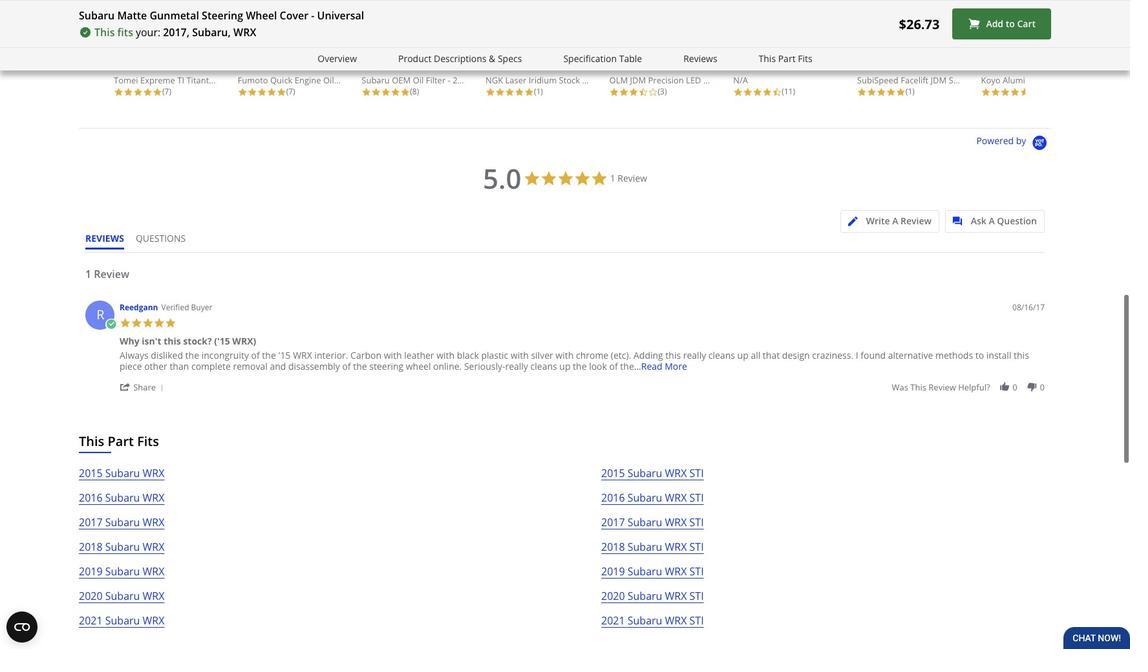 Task type: locate. For each thing, give the bounding box(es) containing it.
2016 for 2016 subaru wrx
[[79, 486, 103, 501]]

0 horizontal spatial review
[[94, 263, 129, 277]]

2017 subaru wrx sti
[[602, 511, 704, 525]]

by
[[1017, 131, 1027, 143]]

share
[[133, 377, 156, 389]]

2 2021 from the left
[[602, 609, 625, 623]]

1 horizontal spatial 3 total reviews element
[[981, 82, 1085, 93]]

question
[[998, 211, 1037, 223]]

2017,
[[163, 25, 190, 39]]

group
[[892, 377, 1045, 389]]

2015 up 2016 subaru wrx sti
[[602, 462, 625, 476]]

jdm left style
[[931, 70, 947, 82]]

part
[[779, 52, 796, 65], [108, 428, 134, 446]]

koyo aluminum racing radiator -... link
[[981, 0, 1119, 82]]

this up 2015 subaru wrx
[[79, 428, 104, 446]]

group containing was this review helpful?
[[892, 377, 1045, 389]]

wrx inside 2020 subaru wrx sti link
[[665, 585, 687, 599]]

vote up review by reedgann on 16 aug 2017 image
[[999, 377, 1011, 388]]

1 2020 from the left
[[79, 585, 103, 599]]

subaru for 2018 subaru wrx sti
[[628, 536, 663, 550]]

2021 for 2021 subaru wrx sti
[[602, 609, 625, 623]]

0 horizontal spatial 2017
[[79, 511, 103, 525]]

1 horizontal spatial 2018
[[602, 536, 625, 550]]

0 horizontal spatial 2018
[[79, 536, 103, 550]]

3 total reviews element for precision
[[610, 82, 713, 93]]

this part fits
[[759, 52, 813, 65], [79, 428, 159, 446]]

2018 for 2018 subaru wrx
[[79, 536, 103, 550]]

half star image
[[639, 83, 648, 93], [772, 83, 782, 93]]

wrx inside 2020 subaru wrx 'link'
[[143, 585, 165, 599]]

part up 2015 subaru wrx
[[108, 428, 134, 446]]

2020 for 2020 subaru wrx sti
[[602, 585, 625, 599]]

1 3 total reviews element from the left
[[610, 82, 713, 93]]

half star image down this part fits link on the top right of the page
[[772, 83, 782, 93]]

oil left drain
[[323, 70, 334, 82]]

2016 down 2015 subaru wrx link
[[79, 486, 103, 501]]

of right look
[[610, 356, 618, 368]]

'15
[[278, 345, 291, 357]]

reviews
[[684, 52, 718, 65]]

wrx down 2020 subaru wrx sti link
[[665, 609, 687, 623]]

steering
[[370, 356, 404, 368]]

0 horizontal spatial of
[[251, 345, 260, 357]]

3 total reviews element for racing
[[981, 82, 1085, 93]]

cart
[[1018, 18, 1036, 30]]

subispeed
[[858, 70, 899, 82]]

star image
[[114, 83, 124, 93], [124, 83, 133, 93], [133, 83, 143, 93], [153, 83, 162, 93], [238, 83, 247, 93], [247, 83, 257, 93], [257, 83, 267, 93], [381, 83, 391, 93], [486, 83, 495, 93], [619, 83, 629, 93], [629, 83, 639, 93], [734, 83, 743, 93], [763, 83, 772, 93], [858, 83, 867, 93], [877, 83, 887, 93], [887, 83, 896, 93], [896, 83, 906, 93], [981, 83, 991, 93], [1001, 83, 1011, 93], [1011, 83, 1020, 93], [142, 313, 154, 325], [154, 313, 165, 325]]

subaru inside 'link'
[[105, 486, 140, 501]]

1 horizontal spatial jdm
[[931, 70, 947, 82]]

2021 subaru wrx sti
[[602, 609, 704, 623]]

...read more
[[634, 356, 687, 368]]

facelift
[[901, 70, 929, 82]]

ask
[[971, 211, 987, 223]]

up right silver
[[560, 356, 571, 368]]

2016
[[79, 486, 103, 501], [602, 486, 625, 501]]

(1) for laser
[[534, 82, 543, 93]]

2021 down 2020 subaru wrx sti link
[[602, 609, 625, 623]]

2 sti from the top
[[690, 486, 704, 501]]

subaru oem oil filter - 2015-2024...
[[362, 70, 501, 82]]

2017 subaru wrx link
[[79, 510, 165, 534]]

sti down 2016 subaru wrx sti link
[[690, 511, 704, 525]]

fits up 2015 subaru wrx
[[137, 428, 159, 446]]

(1) right "laser"
[[534, 82, 543, 93]]

sti down 2020 subaru wrx sti link
[[690, 609, 704, 623]]

1 horizontal spatial (3)
[[1030, 82, 1039, 93]]

olm jdm precision led lift gate... link
[[610, 0, 743, 82]]

1 horizontal spatial (1)
[[906, 82, 915, 93]]

wrx inside 2015 subaru wrx sti link
[[665, 462, 687, 476]]

1 horizontal spatial half star image
[[772, 83, 782, 93]]

1 horizontal spatial (7)
[[286, 82, 295, 93]]

sti down 2019 subaru wrx sti link
[[690, 585, 704, 599]]

wrx down 2015 subaru wrx link
[[143, 486, 165, 501]]

0 horizontal spatial a
[[893, 211, 899, 223]]

2 horizontal spatial review
[[901, 211, 932, 223]]

1 total reviews element for laser
[[486, 82, 589, 93]]

wrx down 2015 subaru wrx sti link
[[665, 486, 687, 501]]

share button
[[120, 376, 168, 389]]

1 horizontal spatial review
[[618, 168, 648, 180]]

1 horizontal spatial 1
[[610, 168, 616, 180]]

subaru down '2017 subaru wrx sti' link
[[628, 536, 663, 550]]

(7) left ti
[[162, 82, 171, 93]]

wrx for 2015 subaru wrx
[[143, 462, 165, 476]]

wrx down '2017 subaru wrx sti' link
[[665, 536, 687, 550]]

reedgann
[[120, 298, 158, 309]]

subaru down 2020 subaru wrx 'link'
[[105, 609, 140, 623]]

(7) right back...
[[286, 82, 295, 93]]

2 2018 from the left
[[602, 536, 625, 550]]

1 horizontal spatial this part fits
[[759, 52, 813, 65]]

subaru down 2018 subaru wrx link
[[105, 560, 140, 574]]

3 sti from the top
[[690, 511, 704, 525]]

('15
[[214, 330, 230, 343]]

2 (1) from the left
[[906, 82, 915, 93]]

0 horizontal spatial to
[[976, 345, 985, 357]]

(3) left 'racing'
[[1030, 82, 1039, 93]]

engine
[[295, 70, 321, 82]]

cleans left "all"
[[709, 345, 735, 357]]

ti
[[177, 70, 184, 82]]

7 sti from the top
[[690, 609, 704, 623]]

1 horizontal spatial 2021
[[602, 609, 625, 623]]

write
[[867, 211, 890, 223]]

wrx inside 2018 subaru wrx link
[[143, 536, 165, 550]]

2 2015 from the left
[[602, 462, 625, 476]]

wrx for 2021 subaru wrx
[[143, 609, 165, 623]]

(3) left led
[[658, 82, 667, 93]]

0 horizontal spatial 2020
[[79, 585, 103, 599]]

1 horizontal spatial 2016
[[602, 486, 625, 501]]

2019 subaru wrx sti
[[602, 560, 704, 574]]

1 vertical spatial 1
[[85, 263, 91, 277]]

write no frame image
[[848, 212, 865, 222]]

2019 down 2018 subaru wrx link
[[79, 560, 103, 574]]

a
[[893, 211, 899, 223], [989, 211, 995, 223]]

0 horizontal spatial 3 total reviews element
[[610, 82, 713, 93]]

subaru down 2015 subaru wrx sti link
[[628, 486, 663, 501]]

1 2021 from the left
[[79, 609, 103, 623]]

wrx right '15
[[293, 345, 312, 357]]

- right radiator
[[1109, 70, 1112, 82]]

2016 inside 2016 subaru wrx 'link'
[[79, 486, 103, 501]]

up left "all"
[[738, 345, 749, 357]]

2 (7) from the left
[[286, 82, 295, 93]]

online.
[[433, 356, 462, 368]]

questions
[[136, 228, 186, 240]]

2 2020 from the left
[[602, 585, 625, 599]]

lift
[[704, 70, 716, 82]]

ngk laser iridium stock heat range...
[[486, 70, 634, 82]]

this left fits
[[94, 25, 115, 39]]

of right disassembly
[[342, 356, 351, 368]]

to left install
[[976, 345, 985, 357]]

wrx down 2020 subaru wrx 'link'
[[143, 609, 165, 623]]

adding
[[634, 345, 663, 357]]

2 2017 from the left
[[602, 511, 625, 525]]

4 sti from the top
[[690, 536, 704, 550]]

3 total reviews element
[[610, 82, 713, 93], [981, 82, 1085, 93]]

subaru for 2016 subaru wrx sti
[[628, 486, 663, 501]]

wrx for 2020 subaru wrx
[[143, 585, 165, 599]]

- right filter
[[448, 70, 451, 82]]

2017 for 2017 subaru wrx sti
[[602, 511, 625, 525]]

wrx down 2016 subaru wrx 'link'
[[143, 511, 165, 525]]

2017 down 2016 subaru wrx 'link'
[[79, 511, 103, 525]]

chrome
[[576, 345, 609, 357]]

2018 down 2017 subaru wrx link
[[79, 536, 103, 550]]

0 horizontal spatial 0
[[1013, 377, 1018, 389]]

a for write
[[893, 211, 899, 223]]

part up (11)
[[779, 52, 796, 65]]

2016 down 2015 subaru wrx sti link
[[602, 486, 625, 501]]

2 2019 from the left
[[602, 560, 625, 574]]

wrx down 2018 subaru wrx link
[[143, 560, 165, 574]]

(11)
[[782, 82, 796, 93]]

was this review helpful?
[[892, 377, 991, 389]]

0 horizontal spatial 1 review
[[85, 263, 129, 277]]

2020 subaru wrx sti
[[602, 585, 704, 599]]

2018
[[79, 536, 103, 550], [602, 536, 625, 550]]

0 horizontal spatial 2015
[[79, 462, 103, 476]]

wheel
[[406, 356, 431, 368]]

1 horizontal spatial oil
[[413, 70, 424, 82]]

more
[[665, 356, 687, 368]]

1 2015 from the left
[[79, 462, 103, 476]]

wrx for 2021 subaru wrx sti
[[665, 609, 687, 623]]

1 sti from the top
[[690, 462, 704, 476]]

subaru down 2019 subaru wrx sti link
[[628, 585, 663, 599]]

2016 subaru wrx
[[79, 486, 165, 501]]

wrx inside 2021 subaru wrx link
[[143, 609, 165, 623]]

1 horizontal spatial 2019
[[602, 560, 625, 574]]

0 horizontal spatial oil
[[323, 70, 334, 82]]

2017 subaru wrx
[[79, 511, 165, 525]]

1 2016 from the left
[[79, 486, 103, 501]]

sti up 2016 subaru wrx sti
[[690, 462, 704, 476]]

2 0 from the left
[[1040, 377, 1045, 389]]

subaru matte gunmetal steering wheel cover - universal
[[79, 8, 364, 23]]

wrx inside 2016 subaru wrx 'link'
[[143, 486, 165, 501]]

seperator image
[[158, 380, 166, 387]]

subaru down 2016 subaru wrx sti link
[[628, 511, 663, 525]]

1 1 total reviews element from the left
[[486, 82, 589, 93]]

wheel
[[246, 8, 277, 23]]

with right silver
[[556, 345, 574, 357]]

2019 subaru wrx sti link
[[602, 559, 704, 583]]

0 horizontal spatial 2019
[[79, 560, 103, 574]]

0 vertical spatial part
[[779, 52, 796, 65]]

star image
[[143, 83, 153, 93], [267, 83, 277, 93], [277, 83, 286, 93], [362, 83, 371, 93], [371, 83, 381, 93], [391, 83, 401, 93], [401, 83, 410, 93], [495, 83, 505, 93], [505, 83, 515, 93], [515, 83, 524, 93], [524, 83, 534, 93], [610, 83, 619, 93], [743, 83, 753, 93], [753, 83, 763, 93], [867, 83, 877, 93], [991, 83, 1001, 93], [1020, 83, 1030, 93], [120, 313, 131, 325], [131, 313, 142, 325], [165, 313, 176, 325]]

titantium
[[187, 70, 224, 82]]

2 (3) from the left
[[1030, 82, 1039, 93]]

wrx inside '2017 subaru wrx sti' link
[[665, 511, 687, 525]]

0 vertical spatial fits
[[798, 52, 813, 65]]

this part fits up 2015 subaru wrx
[[79, 428, 159, 446]]

2 horizontal spatial -
[[1109, 70, 1112, 82]]

1 vertical spatial to
[[976, 345, 985, 357]]

1 horizontal spatial 1 total reviews element
[[858, 82, 961, 93]]

(3) for precision
[[658, 82, 667, 93]]

1 half star image from the left
[[639, 83, 648, 93]]

subaru inside 'link'
[[105, 585, 140, 599]]

1 horizontal spatial 2017
[[602, 511, 625, 525]]

1 total reviews element
[[486, 82, 589, 93], [858, 82, 961, 93]]

wrx inside 2017 subaru wrx link
[[143, 511, 165, 525]]

5 sti from the top
[[690, 560, 704, 574]]

this part fits up 11 total reviews element
[[759, 52, 813, 65]]

(1) right subispeed
[[906, 82, 915, 93]]

koyo
[[981, 70, 1001, 82]]

wrx inside 2018 subaru wrx sti link
[[665, 536, 687, 550]]

reviews link
[[684, 52, 718, 66]]

valve...
[[360, 70, 387, 82]]

subaru down 2016 subaru wrx 'link'
[[105, 511, 140, 525]]

with left silver
[[511, 345, 529, 357]]

subaru,
[[192, 25, 231, 39]]

0 vertical spatial to
[[1006, 18, 1015, 30]]

2 a from the left
[[989, 211, 995, 223]]

1 horizontal spatial a
[[989, 211, 995, 223]]

0 horizontal spatial cleans
[[531, 356, 557, 368]]

olm jdm precision led lift gate...
[[610, 70, 743, 82]]

1 (7) from the left
[[162, 82, 171, 93]]

0 horizontal spatial 2021
[[79, 609, 103, 623]]

2024...
[[475, 70, 501, 82]]

2 2016 from the left
[[602, 486, 625, 501]]

wrx for 2019 subaru wrx
[[143, 560, 165, 574]]

jdm down table
[[630, 70, 646, 82]]

2015 up the 2016 subaru wrx
[[79, 462, 103, 476]]

wrx inside 2016 subaru wrx sti link
[[665, 486, 687, 501]]

subaru for 2021 subaru wrx sti
[[628, 609, 663, 623]]

sti for 2017 subaru wrx sti
[[690, 511, 704, 525]]

wrx up the 2016 subaru wrx
[[143, 462, 165, 476]]

subaru down 2020 subaru wrx sti link
[[628, 609, 663, 623]]

with left leather
[[384, 345, 402, 357]]

7 total reviews element for quick
[[238, 82, 341, 93]]

1 vertical spatial fits
[[137, 428, 159, 446]]

with
[[384, 345, 402, 357], [437, 345, 455, 357], [511, 345, 529, 357], [556, 345, 574, 357]]

open widget image
[[6, 612, 38, 643]]

wrx down wheel
[[234, 25, 256, 39]]

powered
[[977, 131, 1014, 143]]

this right adding
[[666, 345, 681, 357]]

carbon
[[351, 345, 382, 357]]

1 horizontal spatial up
[[738, 345, 749, 357]]

sti down 2018 subaru wrx sti link
[[690, 560, 704, 574]]

0 vertical spatial 1
[[610, 168, 616, 180]]

2 7 total reviews element from the left
[[238, 82, 341, 93]]

0 horizontal spatial (7)
[[162, 82, 171, 93]]

1 horizontal spatial 2020
[[602, 585, 625, 599]]

wrx down 2017 subaru wrx link
[[143, 536, 165, 550]]

2018 subaru wrx link
[[79, 534, 165, 559]]

this right was
[[911, 377, 927, 389]]

0 vertical spatial 1 review
[[610, 168, 648, 180]]

2015 subaru wrx sti
[[602, 462, 704, 476]]

1 horizontal spatial part
[[779, 52, 796, 65]]

oil right oem
[[413, 70, 424, 82]]

wrx inside 2019 subaru wrx sti link
[[665, 560, 687, 574]]

subaru down 2018 subaru wrx sti link
[[628, 560, 663, 574]]

2 oil from the left
[[413, 70, 424, 82]]

0 horizontal spatial 7 total reviews element
[[114, 82, 217, 93]]

- for koyo
[[1109, 70, 1112, 82]]

0 horizontal spatial part
[[108, 428, 134, 446]]

2017
[[79, 511, 103, 525], [602, 511, 625, 525]]

half star image down precision
[[639, 83, 648, 93]]

(7)
[[162, 82, 171, 93], [286, 82, 295, 93]]

subaru down 2017 subaru wrx link
[[105, 536, 140, 550]]

fits up 11 total reviews element
[[798, 52, 813, 65]]

7 total reviews element
[[114, 82, 217, 93], [238, 82, 341, 93]]

0 horizontal spatial 1
[[85, 263, 91, 277]]

1 horizontal spatial 7 total reviews element
[[238, 82, 341, 93]]

1 2017 from the left
[[79, 511, 103, 525]]

this
[[164, 330, 181, 343], [666, 345, 681, 357], [1014, 345, 1030, 357], [911, 377, 927, 389]]

verified buyer heading
[[161, 298, 212, 309]]

2 1 total reviews element from the left
[[858, 82, 961, 93]]

2016 inside 2016 subaru wrx sti link
[[602, 486, 625, 501]]

0 horizontal spatial half star image
[[639, 83, 648, 93]]

was
[[892, 377, 909, 389]]

1 2018 from the left
[[79, 536, 103, 550]]

1 (1) from the left
[[534, 82, 543, 93]]

2020 inside 'link'
[[79, 585, 103, 599]]

sti for 2021 subaru wrx sti
[[690, 609, 704, 623]]

to inside "always disliked the incongruity of the '15 wrx interior. carbon with leather with black plastic with silver with chrome (etc). adding this really cleans up all that design craziness. i found alternative methods to install this piece other than complete removal and disassembly of the steering wheel online. seriously-really cleans up the look of the"
[[976, 345, 985, 357]]

this right install
[[1014, 345, 1030, 357]]

subaru up 2016 subaru wrx sti
[[628, 462, 663, 476]]

the down why isn't this stock? ('15 wrx)
[[185, 345, 199, 357]]

with left the black
[[437, 345, 455, 357]]

subaru down 2015 subaru wrx link
[[105, 486, 140, 501]]

subaru down 2019 subaru wrx link
[[105, 585, 140, 599]]

2015 inside 2015 subaru wrx link
[[79, 462, 103, 476]]

really left silver
[[505, 356, 528, 368]]

oil
[[323, 70, 334, 82], [413, 70, 424, 82]]

2017 down 2016 subaru wrx sti link
[[602, 511, 625, 525]]

0 right vote down review by reedgann on 16 aug 2017 image
[[1040, 377, 1045, 389]]

2019 down 2018 subaru wrx sti link
[[602, 560, 625, 574]]

1 7 total reviews element from the left
[[114, 82, 217, 93]]

2021 subaru wrx link
[[79, 608, 165, 633]]

0 vertical spatial this part fits
[[759, 52, 813, 65]]

laser
[[505, 70, 527, 82]]

1 horizontal spatial to
[[1006, 18, 1015, 30]]

0 horizontal spatial fits
[[137, 428, 159, 446]]

tab list
[[85, 228, 197, 248]]

2021 subaru wrx
[[79, 609, 165, 623]]

0 horizontal spatial really
[[505, 356, 528, 368]]

wrx down 2016 subaru wrx sti link
[[665, 511, 687, 525]]

0 vertical spatial review
[[618, 168, 648, 180]]

2019
[[79, 560, 103, 574], [602, 560, 625, 574]]

2020 for 2020 subaru wrx
[[79, 585, 103, 599]]

0 horizontal spatial jdm
[[630, 70, 646, 82]]

add to cart
[[987, 18, 1036, 30]]

0
[[1013, 377, 1018, 389], [1040, 377, 1045, 389]]

2 vertical spatial review
[[94, 263, 129, 277]]

verified
[[161, 298, 189, 309]]

wrx inside 2015 subaru wrx link
[[143, 462, 165, 476]]

1 vertical spatial review
[[901, 211, 932, 223]]

1 vertical spatial this
[[759, 52, 776, 65]]

2 with from the left
[[437, 345, 455, 357]]

1 horizontal spatial -
[[448, 70, 451, 82]]

wrx for 2020 subaru wrx sti
[[665, 585, 687, 599]]

- right cover
[[311, 8, 315, 23]]

the right look
[[620, 356, 634, 368]]

the left look
[[573, 356, 587, 368]]

1 horizontal spatial of
[[342, 356, 351, 368]]

this part fits link
[[759, 52, 813, 66]]

wrx inside 2019 subaru wrx link
[[143, 560, 165, 574]]

(1) for facelift
[[906, 82, 915, 93]]

0 horizontal spatial (3)
[[658, 82, 667, 93]]

2019 subaru wrx
[[79, 560, 165, 574]]

fits
[[798, 52, 813, 65], [137, 428, 159, 446]]

sti down '2017 subaru wrx sti' link
[[690, 536, 704, 550]]

2020 down 2019 subaru wrx sti link
[[602, 585, 625, 599]]

cleans left chrome
[[531, 356, 557, 368]]

subaru for 2020 subaru wrx sti
[[628, 585, 663, 599]]

really right adding
[[683, 345, 706, 357]]

a right write
[[893, 211, 899, 223]]

2020 down 2019 subaru wrx link
[[79, 585, 103, 599]]

6 sti from the top
[[690, 585, 704, 599]]

0 horizontal spatial 2016
[[79, 486, 103, 501]]

1 (3) from the left
[[658, 82, 667, 93]]

2015 for 2015 subaru wrx sti
[[602, 462, 625, 476]]

dialog image
[[953, 212, 969, 222]]

sti down 2015 subaru wrx sti link
[[690, 486, 704, 501]]

this up disliked at bottom
[[164, 330, 181, 343]]

1 a from the left
[[893, 211, 899, 223]]

wrx down 2019 subaru wrx sti link
[[665, 585, 687, 599]]

wrx down 2019 subaru wrx link
[[143, 585, 165, 599]]

subaru for 2015 subaru wrx sti
[[628, 462, 663, 476]]

1 horizontal spatial 2015
[[602, 462, 625, 476]]

2015 for 2015 subaru wrx
[[79, 462, 103, 476]]

sti for 2019 subaru wrx sti
[[690, 560, 704, 574]]

a right ask
[[989, 211, 995, 223]]

2 vertical spatial this
[[79, 428, 104, 446]]

0 horizontal spatial 1 total reviews element
[[486, 82, 589, 93]]

this up 11 total reviews element
[[759, 52, 776, 65]]

2015 inside 2015 subaru wrx sti link
[[602, 462, 625, 476]]

2016 subaru wrx sti
[[602, 486, 704, 501]]

0 horizontal spatial (1)
[[534, 82, 543, 93]]

1 2019 from the left
[[79, 560, 103, 574]]

wrx up 2016 subaru wrx sti
[[665, 462, 687, 476]]

wrx)
[[232, 330, 256, 343]]

wrx for 2017 subaru wrx
[[143, 511, 165, 525]]

-
[[311, 8, 315, 23], [448, 70, 451, 82], [1109, 70, 1112, 82]]

1 horizontal spatial 0
[[1040, 377, 1045, 389]]

08/16/17
[[1013, 298, 1045, 309]]

1 oil from the left
[[323, 70, 334, 82]]

the left the steering
[[353, 356, 367, 368]]

wrx inside 2021 subaru wrx sti link
[[665, 609, 687, 623]]

1 vertical spatial this part fits
[[79, 428, 159, 446]]

0 right vote up review by reedgann on 16 aug 2017 icon at the bottom right
[[1013, 377, 1018, 389]]

2 3 total reviews element from the left
[[981, 82, 1085, 93]]

2019 for 2019 subaru wrx sti
[[602, 560, 625, 574]]

2018 down '2017 subaru wrx sti' link
[[602, 536, 625, 550]]



Task type: describe. For each thing, give the bounding box(es) containing it.
(3) for racing
[[1030, 82, 1039, 93]]

subaru left oem
[[362, 70, 390, 82]]

subaru for 2017 subaru wrx
[[105, 511, 140, 525]]

this inside heading
[[164, 330, 181, 343]]

isn't
[[142, 330, 161, 343]]

2 jdm from the left
[[931, 70, 947, 82]]

wrx for 2017 subaru wrx sti
[[665, 511, 687, 525]]

subaru for 2015 subaru wrx
[[105, 462, 140, 476]]

...read
[[634, 356, 663, 368]]

subaru for 2017 subaru wrx sti
[[628, 511, 663, 525]]

fumoto quick engine oil drain valve... link
[[238, 0, 387, 82]]

radiator
[[1074, 70, 1107, 82]]

review date 08/16/17 element
[[1013, 298, 1045, 309]]

look
[[589, 356, 607, 368]]

gate...
[[718, 70, 743, 82]]

2018 for 2018 subaru wrx sti
[[602, 536, 625, 550]]

2018 subaru wrx sti
[[602, 536, 704, 550]]

quick
[[270, 70, 293, 82]]

2020 subaru wrx link
[[79, 583, 165, 608]]

wrx for 2018 subaru wrx sti
[[665, 536, 687, 550]]

...read more button
[[634, 356, 687, 368]]

helpful?
[[959, 377, 991, 389]]

subaru for 2019 subaru wrx sti
[[628, 560, 663, 574]]

2019 for 2019 subaru wrx
[[79, 560, 103, 574]]

tomei expreme ti titantium cat-back... link
[[114, 0, 267, 82]]

0 horizontal spatial -
[[311, 8, 315, 23]]

overview
[[318, 52, 357, 65]]

wrx for 2016 subaru wrx sti
[[665, 486, 687, 501]]

5.0 star rating element
[[483, 156, 522, 192]]

tab list containing reviews
[[85, 228, 197, 248]]

reviews
[[85, 228, 124, 240]]

buyer
[[191, 298, 212, 309]]

descriptions
[[434, 52, 487, 65]]

plastic
[[481, 345, 509, 357]]

2020 subaru wrx sti link
[[602, 583, 704, 608]]

sti for 2016 subaru wrx sti
[[690, 486, 704, 501]]

subispeed facelift jdm style drl +...
[[858, 70, 999, 82]]

specification table link
[[564, 52, 642, 66]]

the left '15
[[262, 345, 276, 357]]

- for subaru
[[448, 70, 451, 82]]

subaru for 2016 subaru wrx
[[105, 486, 140, 501]]

that
[[763, 345, 780, 357]]

product descriptions & specs
[[398, 52, 522, 65]]

2016 subaru wrx link
[[79, 485, 165, 510]]

to inside button
[[1006, 18, 1015, 30]]

steering
[[202, 8, 243, 23]]

precision
[[648, 70, 684, 82]]

this fits your: 2017, subaru, wrx
[[94, 25, 256, 39]]

fits
[[117, 25, 133, 39]]

complete
[[191, 356, 231, 368]]

why isn't this stock? ('15 wrx) heading
[[120, 330, 256, 345]]

...
[[1112, 70, 1119, 82]]

1 horizontal spatial cleans
[[709, 345, 735, 357]]

r
[[97, 302, 105, 319]]

other
[[144, 356, 167, 368]]

1 with from the left
[[384, 345, 402, 357]]

vote down review by reedgann on 16 aug 2017 image
[[1027, 377, 1038, 388]]

overview link
[[318, 52, 357, 66]]

write a review button
[[841, 206, 940, 229]]

1 total reviews element for facelift
[[858, 82, 961, 93]]

range...
[[603, 70, 634, 82]]

8 total reviews element
[[362, 82, 465, 93]]

review inside dropdown button
[[901, 211, 932, 223]]

and
[[270, 356, 286, 368]]

3 with from the left
[[511, 345, 529, 357]]

fumoto
[[238, 70, 268, 82]]

why
[[120, 330, 140, 343]]

1 horizontal spatial 1 review
[[610, 168, 648, 180]]

specification
[[564, 52, 617, 65]]

piece
[[120, 356, 142, 368]]

1 jdm from the left
[[630, 70, 646, 82]]

review
[[929, 377, 956, 389]]

0 horizontal spatial up
[[560, 356, 571, 368]]

iridium
[[529, 70, 557, 82]]

wrx for 2019 subaru wrx sti
[[665, 560, 687, 574]]

subaru for 2021 subaru wrx
[[105, 609, 140, 623]]

2016 subaru wrx sti link
[[602, 485, 704, 510]]

subaru for 2019 subaru wrx
[[105, 560, 140, 574]]

oem
[[392, 70, 411, 82]]

tomei
[[114, 70, 138, 82]]

1 vertical spatial 1 review
[[85, 263, 129, 277]]

circle checkmark image
[[105, 315, 117, 326]]

product descriptions & specs link
[[398, 52, 522, 66]]

2016 for 2016 subaru wrx sti
[[602, 486, 625, 501]]

sti for 2015 subaru wrx sti
[[690, 462, 704, 476]]

1 0 from the left
[[1013, 377, 1018, 389]]

2 half star image from the left
[[772, 83, 782, 93]]

wrx for 2016 subaru wrx
[[143, 486, 165, 501]]

(7) for expreme
[[162, 82, 171, 93]]

ask a question
[[971, 211, 1037, 223]]

write a review
[[867, 211, 932, 223]]

2017 subaru wrx sti link
[[602, 510, 704, 534]]

2017 for 2017 subaru wrx
[[79, 511, 103, 525]]

i
[[856, 345, 859, 357]]

design
[[783, 345, 810, 357]]

expreme
[[140, 70, 175, 82]]

heat
[[582, 70, 601, 82]]

than
[[170, 356, 189, 368]]

2021 subaru wrx sti link
[[602, 608, 704, 633]]

a for ask
[[989, 211, 995, 223]]

silver
[[531, 345, 553, 357]]

sti for 2020 subaru wrx sti
[[690, 585, 704, 599]]

(7) for quick
[[286, 82, 295, 93]]

4 with from the left
[[556, 345, 574, 357]]

wrx inside "always disliked the incongruity of the '15 wrx interior. carbon with leather with black plastic with silver with chrome (etc). adding this really cleans up all that design craziness. i found alternative methods to install this piece other than complete removal and disassembly of the steering wheel online. seriously-really cleans up the look of the"
[[293, 345, 312, 357]]

methods
[[936, 345, 973, 357]]

always disliked the incongruity of the '15 wrx interior. carbon with leather with black plastic with silver with chrome (etc). adding this really cleans up all that design craziness. i found alternative methods to install this piece other than complete removal and disassembly of the steering wheel online. seriously-really cleans up the look of the
[[120, 345, 1030, 368]]

reedgann verified buyer
[[120, 298, 212, 309]]

wrx for 2018 subaru wrx
[[143, 536, 165, 550]]

filter
[[426, 70, 446, 82]]

matte
[[117, 8, 147, 23]]

black
[[457, 345, 479, 357]]

wrx for 2015 subaru wrx sti
[[665, 462, 687, 476]]

7 total reviews element for expreme
[[114, 82, 217, 93]]

subaru oem oil filter - 2015-2024... link
[[362, 0, 501, 82]]

cover
[[280, 8, 309, 23]]

share image
[[120, 377, 131, 388]]

n/a
[[734, 70, 748, 82]]

empty star image
[[648, 83, 658, 93]]

drain
[[336, 70, 358, 82]]

your:
[[136, 25, 161, 39]]

subaru left matte
[[79, 8, 115, 23]]

gunmetal
[[150, 8, 199, 23]]

0 vertical spatial this
[[94, 25, 115, 39]]

1 vertical spatial part
[[108, 428, 134, 446]]

11 total reviews element
[[734, 82, 837, 93]]

sti for 2018 subaru wrx sti
[[690, 536, 704, 550]]

powered by
[[977, 131, 1029, 143]]

1 horizontal spatial really
[[683, 345, 706, 357]]

subaru for 2018 subaru wrx
[[105, 536, 140, 550]]

ngk
[[486, 70, 503, 82]]

aluminum
[[1003, 70, 1044, 82]]

2021 for 2021 subaru wrx
[[79, 609, 103, 623]]

subaru for 2020 subaru wrx
[[105, 585, 140, 599]]

2018 subaru wrx sti link
[[602, 534, 704, 559]]

&
[[489, 52, 496, 65]]

1 horizontal spatial fits
[[798, 52, 813, 65]]

2 horizontal spatial of
[[610, 356, 618, 368]]

0 horizontal spatial this part fits
[[79, 428, 159, 446]]



Task type: vqa. For each thing, say whether or not it's contained in the screenshot.
"a subaru forester Thumbnail Image"
no



